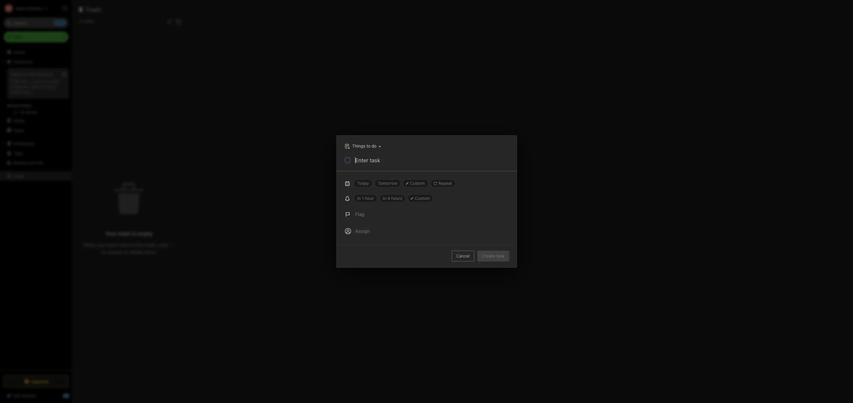 Task type: locate. For each thing, give the bounding box(es) containing it.
add your first shortcut
[[11, 72, 53, 77]]

to inside "when you have notes in the trash, click '...' to restore or delete them."
[[102, 249, 106, 255]]

1 vertical spatial notes
[[13, 118, 25, 123]]

click the ...
[[11, 79, 32, 84]]

2 vertical spatial to
[[102, 249, 106, 255]]

create task
[[483, 253, 505, 258]]

your
[[19, 72, 28, 77]]

0 horizontal spatial or
[[41, 84, 45, 89]]

1 horizontal spatial trash
[[86, 6, 101, 13]]

2 in from the left
[[383, 196, 387, 201]]

or
[[41, 84, 45, 89], [124, 249, 128, 255]]

tasks button
[[0, 125, 72, 135]]

or left delete
[[124, 249, 128, 255]]

to left do
[[367, 143, 371, 149]]

tag
[[46, 84, 52, 89]]

or inside icon on a note, notebook, stack or tag to add it here.
[[41, 84, 45, 89]]

is
[[132, 231, 136, 237]]

notes left "in" in the bottom of the page
[[118, 242, 130, 248]]

1 vertical spatial the
[[136, 242, 143, 248]]

trash down shared
[[13, 173, 24, 178]]

the right "in" in the bottom of the page
[[136, 242, 143, 248]]

4
[[388, 196, 390, 201]]

0 notes
[[79, 19, 94, 24]]

settings image
[[61, 5, 69, 12]]

notes link
[[0, 116, 72, 125]]

assign button
[[342, 224, 374, 238]]

custom button
[[403, 179, 428, 187], [408, 194, 433, 202]]

your
[[105, 231, 117, 237]]

add
[[11, 72, 18, 77]]

create task button
[[478, 251, 510, 261]]

tree
[[0, 47, 72, 370]]

or down on
[[41, 84, 45, 89]]

0 horizontal spatial trash
[[13, 173, 24, 178]]

the
[[21, 79, 27, 84], [136, 242, 143, 248]]

group containing add your first shortcut
[[0, 66, 72, 118]]

0 vertical spatial notes
[[21, 103, 31, 108]]

add
[[11, 90, 18, 94]]

the left "..." at the left top of page
[[21, 79, 27, 84]]

to inside button
[[367, 143, 371, 149]]

1 vertical spatial custom button
[[408, 194, 433, 202]]

None search field
[[8, 17, 64, 28]]

when you have notes in the trash, click '...' to restore or delete them.
[[83, 242, 175, 255]]

notes
[[83, 19, 94, 24], [118, 242, 130, 248]]

notes inside "when you have notes in the trash, click '...' to restore or delete them."
[[118, 242, 130, 248]]

note window - empty element
[[187, 0, 854, 403]]

click
[[158, 242, 168, 248]]

tags button
[[0, 148, 72, 158]]

0 vertical spatial custom
[[410, 181, 425, 186]]

custom button down enter task text field
[[403, 179, 428, 187]]

expand notebooks image
[[2, 141, 6, 146]]

0 vertical spatial trash
[[86, 6, 101, 13]]

recent
[[7, 103, 20, 108]]

...
[[28, 79, 32, 84]]

or inside "when you have notes in the trash, click '...' to restore or delete them."
[[124, 249, 128, 255]]

0 vertical spatial the
[[21, 79, 27, 84]]

'...'
[[170, 242, 175, 248]]

the inside "when you have notes in the trash, click '...' to restore or delete them."
[[136, 242, 143, 248]]

in
[[357, 196, 361, 201], [383, 196, 387, 201]]

0 vertical spatial notes
[[83, 19, 94, 24]]

1 vertical spatial to
[[367, 143, 371, 149]]

trash
[[86, 6, 101, 13], [13, 173, 24, 178]]

1 horizontal spatial or
[[124, 249, 128, 255]]

home
[[13, 49, 25, 55]]

0 vertical spatial or
[[41, 84, 45, 89]]

empty
[[137, 231, 153, 237]]

today button
[[354, 179, 372, 187]]

1 in from the left
[[357, 196, 361, 201]]

1 horizontal spatial notes
[[118, 242, 130, 248]]

group
[[0, 66, 72, 118]]

to down note,
[[53, 84, 57, 89]]

0 horizontal spatial the
[[21, 79, 27, 84]]

trash link
[[0, 171, 72, 181]]

notes inside notes 'link'
[[13, 118, 25, 123]]

1 vertical spatial or
[[124, 249, 128, 255]]

icon on a note, notebook, stack or tag to add it here.
[[11, 79, 60, 94]]

when
[[83, 242, 96, 248]]

0 vertical spatial custom button
[[403, 179, 428, 187]]

0 horizontal spatial in
[[357, 196, 361, 201]]

home link
[[0, 47, 72, 57]]

custom button right "hours"
[[408, 194, 433, 202]]

with
[[28, 160, 36, 165]]

notes right recent
[[21, 103, 31, 108]]

to
[[53, 84, 57, 89], [367, 143, 371, 149], [102, 249, 106, 255]]

custom right "hours"
[[415, 196, 430, 201]]

custom for tomorrow
[[410, 181, 425, 186]]

2 horizontal spatial to
[[367, 143, 371, 149]]

cancel button
[[452, 251, 475, 261]]

in left the 4
[[383, 196, 387, 201]]

notes
[[21, 103, 31, 108], [13, 118, 25, 123]]

create
[[483, 253, 495, 258]]

custom left repeat button
[[410, 181, 425, 186]]

0 horizontal spatial to
[[53, 84, 57, 89]]

things to do button
[[342, 142, 383, 151], [343, 142, 383, 151]]

1 horizontal spatial in
[[383, 196, 387, 201]]

1 horizontal spatial the
[[136, 242, 143, 248]]

1 horizontal spatial to
[[102, 249, 106, 255]]

1 vertical spatial custom
[[415, 196, 430, 201]]

1 things to do button from the left
[[342, 142, 383, 151]]

shortcuts
[[14, 59, 32, 64]]

click
[[11, 79, 20, 84]]

custom
[[410, 181, 425, 186], [415, 196, 430, 201]]

notes up tasks
[[13, 118, 25, 123]]

trash up 0 notes at left top
[[86, 6, 101, 13]]

1 vertical spatial trash
[[13, 173, 24, 178]]

upgrade
[[31, 379, 49, 384]]

in left 1 at the top of the page
[[357, 196, 361, 201]]

0 vertical spatial to
[[53, 84, 57, 89]]

shared
[[13, 160, 27, 165]]

in 1 hour
[[357, 196, 374, 201]]

repeat
[[439, 181, 452, 186]]

to down you
[[102, 249, 106, 255]]

1 vertical spatial notes
[[118, 242, 130, 248]]

hours
[[391, 196, 402, 201]]

upgrade button
[[4, 375, 69, 387]]

a
[[47, 79, 49, 84]]

custom for in 4 hours
[[415, 196, 430, 201]]

delete
[[130, 249, 143, 255]]

Enter task text field
[[355, 157, 510, 167]]

notes right "0"
[[83, 19, 94, 24]]

group inside "tree"
[[0, 66, 72, 118]]

1
[[362, 196, 364, 201]]



Task type: vqa. For each thing, say whether or not it's contained in the screenshot.
top the notes
yes



Task type: describe. For each thing, give the bounding box(es) containing it.
note,
[[50, 79, 60, 84]]

icon
[[33, 79, 41, 84]]

it
[[19, 90, 21, 94]]

shared with me link
[[0, 158, 72, 167]]

have
[[106, 242, 117, 248]]

Go to note or move task field
[[342, 142, 383, 151]]

tomorrow button
[[375, 179, 401, 187]]

notebooks link
[[0, 139, 72, 148]]

trash,
[[145, 242, 157, 248]]

notebook,
[[11, 84, 29, 89]]

restore
[[107, 249, 123, 255]]

tree containing home
[[0, 47, 72, 370]]

on
[[42, 79, 46, 84]]

things to do
[[352, 143, 377, 149]]

new
[[13, 34, 22, 39]]

shortcuts button
[[0, 57, 72, 66]]

in 4 hours
[[383, 196, 402, 201]]

in for in 1 hour
[[357, 196, 361, 201]]

shortcut
[[37, 72, 53, 77]]

hour
[[365, 196, 374, 201]]

things
[[352, 143, 366, 149]]

in 1 hour button
[[354, 194, 377, 202]]

first
[[29, 72, 36, 77]]

you
[[97, 242, 105, 248]]

to inside icon on a note, notebook, stack or tag to add it here.
[[53, 84, 57, 89]]

trash
[[118, 231, 131, 237]]

do
[[372, 143, 377, 149]]

cancel
[[457, 253, 470, 258]]

Search text field
[[8, 17, 64, 28]]

new button
[[4, 32, 69, 42]]

me
[[37, 160, 43, 165]]

2 things to do button from the left
[[343, 142, 383, 151]]

today
[[357, 181, 369, 186]]

them.
[[144, 249, 157, 255]]

0 horizontal spatial notes
[[83, 19, 94, 24]]

tomorrow
[[378, 181, 398, 186]]

tasks
[[13, 128, 24, 133]]

flag button
[[342, 207, 368, 221]]

your trash is empty
[[105, 231, 153, 237]]

custom button for tomorrow
[[403, 179, 428, 187]]

stack
[[30, 84, 40, 89]]

recent notes
[[7, 103, 31, 108]]

assign
[[355, 228, 370, 234]]

shared with me
[[13, 160, 43, 165]]

notebooks
[[14, 141, 35, 146]]

notes inside group
[[21, 103, 31, 108]]

trash inside "tree"
[[13, 173, 24, 178]]

flag
[[355, 212, 365, 217]]

repeat button
[[431, 179, 456, 187]]

custom button for in 4 hours
[[408, 194, 433, 202]]

in for in 4 hours
[[383, 196, 387, 201]]

in 4 hours button
[[380, 194, 406, 202]]

here.
[[22, 90, 31, 94]]

task
[[497, 253, 505, 258]]

0
[[79, 19, 82, 24]]

tags
[[14, 150, 23, 156]]

in
[[131, 242, 135, 248]]



